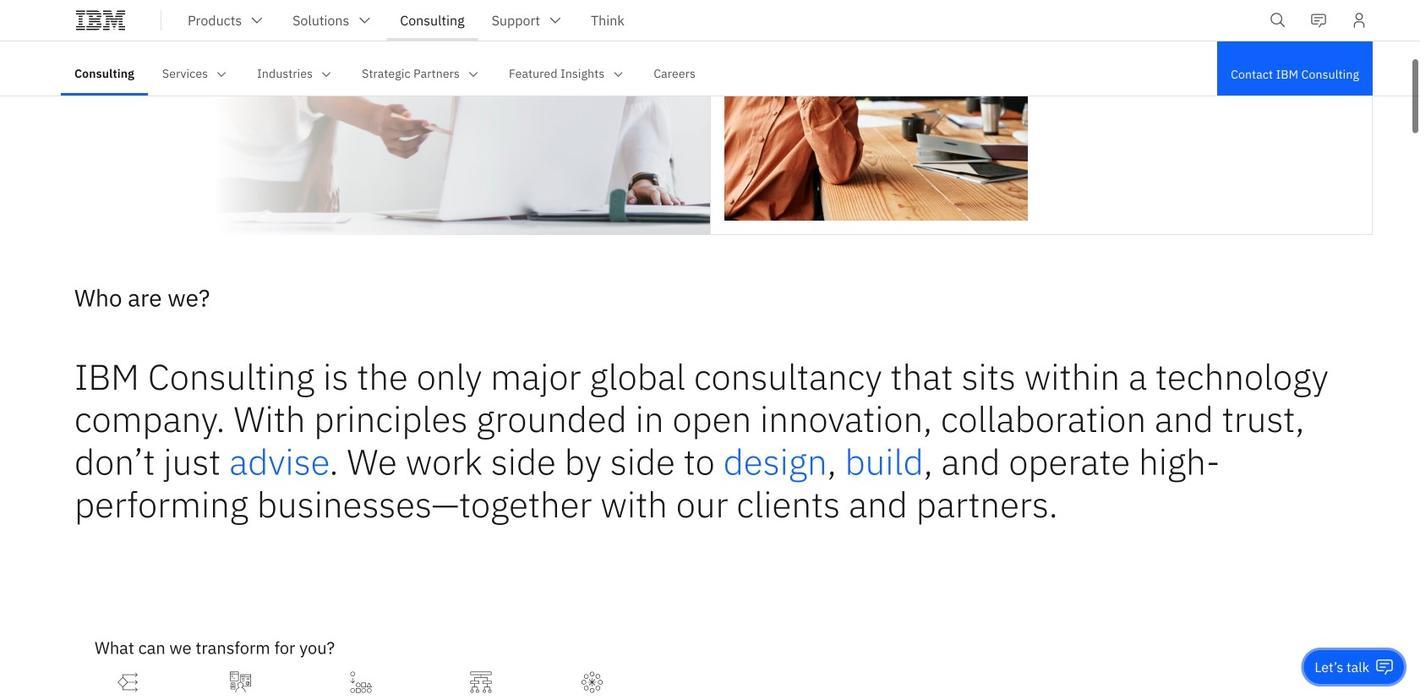 Task type: vqa. For each thing, say whether or not it's contained in the screenshot.
Let's talk element
yes



Task type: locate. For each thing, give the bounding box(es) containing it.
let's talk element
[[1315, 658, 1370, 677]]



